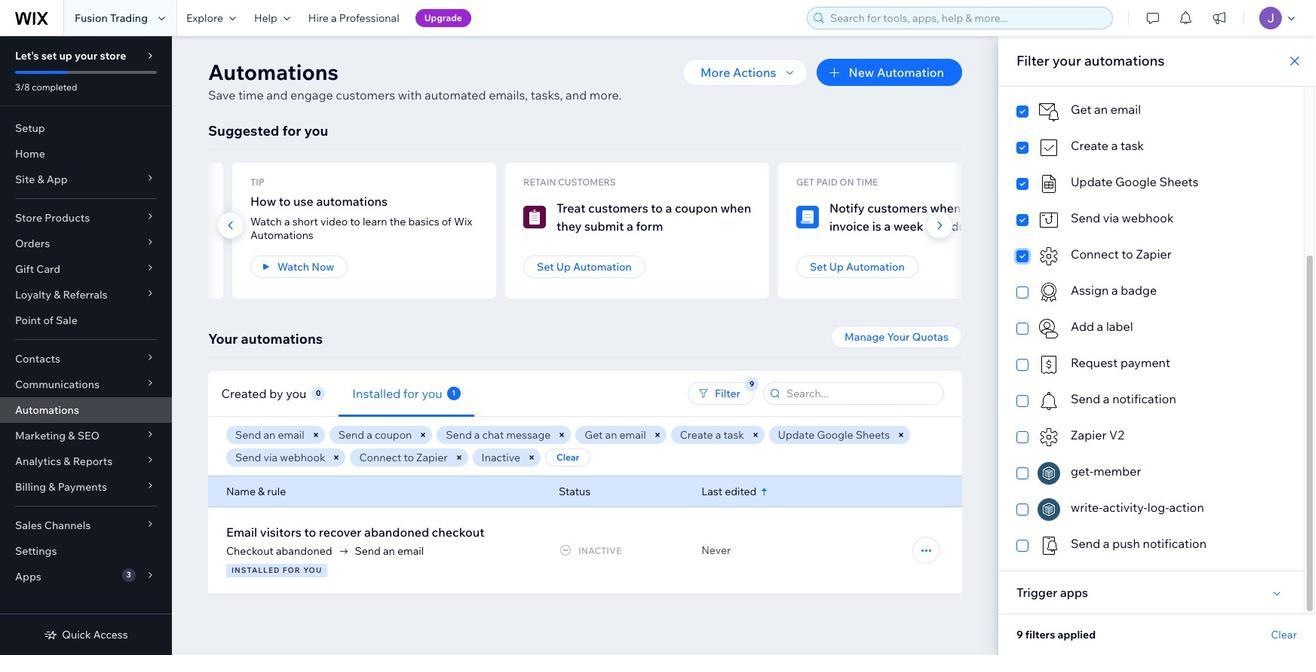 Task type: locate. For each thing, give the bounding box(es) containing it.
2 overdue from the left
[[927, 219, 973, 234]]

get down "filter your automations"
[[1071, 102, 1092, 117]]

0 vertical spatial coupon
[[675, 201, 718, 216]]

they
[[557, 219, 582, 234]]

2 and from the left
[[566, 88, 587, 103]]

and right 'time'
[[267, 88, 288, 103]]

via down "update google sheets" 'checkbox'
[[1104, 210, 1120, 226]]

tasks,
[[531, 88, 563, 103]]

installed
[[232, 566, 280, 576]]

& inside site & app "popup button"
[[37, 173, 44, 186]]

for down engage
[[282, 122, 301, 140]]

analytics & reports
[[15, 455, 113, 468]]

0 horizontal spatial your
[[208, 330, 238, 348]]

overdue
[[82, 219, 128, 234], [927, 219, 973, 234]]

get inside get an email checkbox
[[1071, 102, 1092, 117]]

category image for notify customers when their invoice is a week overdue
[[797, 206, 819, 229]]

to right visitors
[[304, 525, 316, 540]]

Send a push notification checkbox
[[1017, 535, 1286, 557]]

set
[[537, 260, 554, 274], [810, 260, 827, 274]]

installed for you
[[232, 566, 322, 576]]

0 vertical spatial clear
[[557, 452, 580, 463]]

0 horizontal spatial for
[[282, 122, 301, 140]]

google
[[1116, 174, 1157, 189], [817, 428, 854, 442]]

abandoned right recover
[[364, 525, 429, 540]]

apps
[[15, 570, 41, 584]]

zapier down the "send via webhook" checkbox
[[1136, 247, 1172, 262]]

get an email inside checkbox
[[1071, 102, 1141, 117]]

is inside send 2 reminders a week apart if an invoice is overdue
[[70, 219, 79, 234]]

1 vertical spatial for
[[403, 386, 419, 401]]

0 horizontal spatial when
[[721, 201, 752, 216]]

sheets
[[1160, 174, 1199, 189], [856, 428, 890, 442]]

category image for get-member
[[1038, 462, 1061, 485]]

1 horizontal spatial of
[[442, 215, 452, 229]]

create a task down the filter button
[[680, 428, 744, 442]]

watch down how
[[250, 215, 282, 229]]

customers inside treat customers to a coupon when they submit a form
[[588, 201, 649, 216]]

up down they
[[557, 260, 571, 274]]

send 2 reminders a week apart if an invoice is overdue
[[11, 201, 196, 234]]

you down engage
[[304, 122, 328, 140]]

send via webhook up rule
[[235, 451, 325, 465]]

1 horizontal spatial webhook
[[1122, 210, 1174, 226]]

send an email down created by you
[[235, 428, 305, 442]]

automation down 'submit'
[[573, 260, 632, 274]]

an inside checkbox
[[1095, 102, 1108, 117]]

created
[[222, 386, 267, 401]]

customers left with
[[336, 88, 395, 103]]

checkout
[[432, 525, 485, 540]]

up
[[557, 260, 571, 274], [830, 260, 844, 274]]

1 horizontal spatial overdue
[[927, 219, 973, 234]]

send down request
[[1071, 392, 1101, 407]]

2 set up automation from the left
[[810, 260, 905, 274]]

tab list containing created by you
[[208, 371, 592, 417]]

1 horizontal spatial update google sheets
[[1071, 174, 1199, 189]]

overdue down their
[[927, 219, 973, 234]]

watch left now
[[278, 260, 309, 274]]

0 horizontal spatial google
[[817, 428, 854, 442]]

create inside checkbox
[[1071, 138, 1109, 153]]

notify
[[830, 201, 865, 216]]

connect down "send a coupon"
[[359, 451, 402, 465]]

0 horizontal spatial send an email
[[235, 428, 305, 442]]

now
[[312, 260, 334, 274]]

set for treat customers to a coupon when they submit a form
[[537, 260, 554, 274]]

of
[[442, 215, 452, 229], [43, 314, 53, 327]]

abandoned
[[364, 525, 429, 540], [276, 545, 332, 558]]

connect to zapier up assign a badge
[[1071, 247, 1172, 262]]

zapier left v2
[[1071, 428, 1107, 443]]

customers down time
[[868, 201, 928, 216]]

apart
[[155, 201, 186, 216]]

payments
[[58, 481, 107, 494]]

2 is from the left
[[873, 219, 882, 234]]

you
[[304, 122, 328, 140], [286, 386, 307, 401], [422, 386, 443, 401]]

2 horizontal spatial customers
[[868, 201, 928, 216]]

0 vertical spatial connect to zapier
[[1071, 247, 1172, 262]]

set up automation button for a
[[797, 256, 919, 278]]

1 vertical spatial task
[[724, 428, 744, 442]]

& inside loyalty & referrals dropdown button
[[54, 288, 61, 302]]

automations up 'time'
[[208, 59, 339, 85]]

category image for assign a badge
[[1038, 281, 1061, 304]]

& right 'loyalty'
[[54, 288, 61, 302]]

short
[[292, 215, 318, 229]]

2 up from the left
[[830, 260, 844, 274]]

0 vertical spatial get an email
[[1071, 102, 1141, 117]]

2 vertical spatial zapier
[[416, 451, 448, 465]]

& inside marketing & seo dropdown button
[[68, 429, 75, 443]]

tip
[[250, 177, 265, 188]]

0 horizontal spatial invoice
[[27, 219, 67, 234]]

category image for write-activity-log-action
[[1038, 499, 1061, 521]]

1 when from the left
[[721, 201, 752, 216]]

webhook
[[1122, 210, 1174, 226], [280, 451, 325, 465]]

abandoned up you
[[276, 545, 332, 558]]

& left reports
[[64, 455, 71, 468]]

help button
[[245, 0, 299, 36]]

when inside notify customers when their invoice is a week overdue
[[931, 201, 961, 216]]

0 vertical spatial clear button
[[546, 449, 591, 467]]

sheets down create a task checkbox
[[1160, 174, 1199, 189]]

send left 2
[[11, 201, 40, 216]]

name
[[226, 485, 256, 499]]

update google sheets down search... 'field'
[[778, 428, 890, 442]]

2 set up automation button from the left
[[797, 256, 919, 278]]

automation down notify customers when their invoice is a week overdue at the right of page
[[846, 260, 905, 274]]

category image for request payment
[[1038, 354, 1061, 376]]

0 horizontal spatial abandoned
[[276, 545, 332, 558]]

1 vertical spatial week
[[894, 219, 924, 234]]

1 horizontal spatial invoice
[[830, 219, 870, 234]]

manage your quotas button
[[831, 326, 963, 349]]

products
[[45, 211, 90, 225]]

for
[[283, 566, 301, 576]]

1 vertical spatial webhook
[[280, 451, 325, 465]]

quotas
[[913, 330, 949, 344]]

0 vertical spatial create a task
[[1071, 138, 1145, 153]]

help
[[254, 11, 277, 25]]

category image for send a push notification
[[1038, 535, 1061, 557]]

learn
[[363, 215, 387, 229]]

1 vertical spatial connect to zapier
[[359, 451, 448, 465]]

1 horizontal spatial update
[[1071, 174, 1113, 189]]

notification down the action
[[1143, 536, 1207, 551]]

send via webhook down "update google sheets" 'checkbox'
[[1071, 210, 1174, 226]]

task down get an email checkbox
[[1121, 138, 1145, 153]]

0 horizontal spatial sheets
[[856, 428, 890, 442]]

create a task down get an email checkbox
[[1071, 138, 1145, 153]]

1 horizontal spatial customers
[[588, 201, 649, 216]]

reminders
[[52, 201, 110, 216]]

send
[[11, 201, 40, 216], [1071, 210, 1101, 226], [1071, 392, 1101, 407], [235, 428, 261, 442], [339, 428, 364, 442], [446, 428, 472, 442], [235, 451, 261, 465], [1071, 536, 1101, 551], [355, 545, 381, 558]]

1 horizontal spatial when
[[931, 201, 961, 216]]

automations inside automations link
[[15, 404, 79, 417]]

email
[[226, 525, 257, 540]]

you left 1
[[422, 386, 443, 401]]

communications button
[[0, 372, 172, 398]]

engage
[[290, 88, 333, 103]]

never
[[702, 544, 731, 557]]

your up the "created"
[[208, 330, 238, 348]]

webhook up rule
[[280, 451, 325, 465]]

basics
[[408, 215, 439, 229]]

0 vertical spatial watch
[[250, 215, 282, 229]]

manage
[[845, 330, 885, 344]]

create down the filter button
[[680, 428, 713, 442]]

0 horizontal spatial set up automation
[[537, 260, 632, 274]]

set up automation button down notify
[[797, 256, 919, 278]]

via up rule
[[264, 451, 278, 465]]

get an email down "filter your automations"
[[1071, 102, 1141, 117]]

send up assign
[[1071, 210, 1101, 226]]

category image for create a task
[[1038, 137, 1061, 159]]

is down time
[[873, 219, 882, 234]]

2 your from the left
[[888, 330, 910, 344]]

0 vertical spatial connect
[[1071, 247, 1119, 262]]

list
[[0, 163, 1316, 299]]

week inside send 2 reminders a week apart if an invoice is overdue
[[122, 201, 153, 216]]

automation for notify customers when their invoice is a week overdue
[[846, 260, 905, 274]]

automations inside automations save time and engage customers with automated emails, tasks, and more.
[[208, 59, 339, 85]]

customers inside notify customers when their invoice is a week overdue
[[868, 201, 928, 216]]

automations up watch now button
[[250, 229, 314, 242]]

customers inside automations save time and engage customers with automated emails, tasks, and more.
[[336, 88, 395, 103]]

1 vertical spatial create
[[680, 428, 713, 442]]

1 horizontal spatial set up automation button
[[797, 256, 919, 278]]

1 horizontal spatial set
[[810, 260, 827, 274]]

0 vertical spatial webhook
[[1122, 210, 1174, 226]]

create down get an email checkbox
[[1071, 138, 1109, 153]]

update inside 'checkbox'
[[1071, 174, 1113, 189]]

get an email
[[1071, 102, 1141, 117], [585, 428, 646, 442]]

1 horizontal spatial your
[[888, 330, 910, 344]]

0 horizontal spatial week
[[122, 201, 153, 216]]

you for installed for you
[[422, 386, 443, 401]]

channels
[[44, 519, 91, 533]]

of left wix
[[442, 215, 452, 229]]

quick
[[62, 628, 91, 642]]

webhook down "update google sheets" 'checkbox'
[[1122, 210, 1174, 226]]

point of sale
[[15, 314, 78, 327]]

send down write-
[[1071, 536, 1101, 551]]

connect to zapier down "send a coupon"
[[359, 451, 448, 465]]

1 horizontal spatial via
[[1104, 210, 1120, 226]]

invoice
[[27, 219, 67, 234], [830, 219, 870, 234]]

wix
[[454, 215, 472, 229]]

& for marketing
[[68, 429, 75, 443]]

2 when from the left
[[931, 201, 961, 216]]

your automations
[[208, 330, 323, 348]]

sheets down search... 'field'
[[856, 428, 890, 442]]

1 vertical spatial automations
[[250, 229, 314, 242]]

notification down the request payment checkbox at the right bottom
[[1113, 392, 1177, 407]]

0 vertical spatial of
[[442, 215, 452, 229]]

automation right new
[[877, 65, 944, 80]]

1 vertical spatial notification
[[1143, 536, 1207, 551]]

1 up from the left
[[557, 260, 571, 274]]

0 vertical spatial task
[[1121, 138, 1145, 153]]

category image for update google sheets
[[1038, 173, 1061, 195]]

category image
[[1038, 137, 1061, 159], [1038, 173, 1061, 195], [797, 206, 819, 229], [1038, 281, 1061, 304], [1038, 354, 1061, 376], [1038, 390, 1061, 413], [1038, 462, 1061, 485], [1038, 499, 1061, 521], [1038, 535, 1061, 557]]

for right installed
[[403, 386, 419, 401]]

0 horizontal spatial create a task
[[680, 428, 744, 442]]

1 horizontal spatial clear button
[[1271, 628, 1297, 642]]

1 horizontal spatial your
[[1053, 52, 1082, 69]]

filter for filter your automations
[[1017, 52, 1050, 69]]

treat
[[557, 201, 586, 216]]

Update Google Sheets checkbox
[[1017, 173, 1286, 195]]

of left sale
[[43, 314, 53, 327]]

Send via webhook checkbox
[[1017, 209, 1286, 232]]

1 horizontal spatial and
[[566, 88, 587, 103]]

0 horizontal spatial set up automation button
[[524, 256, 646, 278]]

category image for treat
[[524, 206, 546, 229]]

activity-
[[1103, 500, 1148, 515]]

assign
[[1071, 283, 1109, 298]]

0 horizontal spatial filter
[[715, 387, 741, 401]]

0 horizontal spatial customers
[[336, 88, 395, 103]]

and
[[267, 88, 288, 103], [566, 88, 587, 103]]

2 horizontal spatial zapier
[[1136, 247, 1172, 262]]

task down the filter button
[[724, 428, 744, 442]]

coupon
[[675, 201, 718, 216], [375, 428, 412, 442]]

1 horizontal spatial send via webhook
[[1071, 210, 1174, 226]]

you for created by you
[[286, 386, 307, 401]]

0 vertical spatial zapier
[[1136, 247, 1172, 262]]

send down the "created"
[[235, 428, 261, 442]]

setup
[[15, 121, 45, 135]]

1 overdue from the left
[[82, 219, 128, 234]]

& left rule
[[258, 485, 265, 499]]

notification inside send a notification option
[[1113, 392, 1177, 407]]

1 vertical spatial clear
[[1271, 628, 1297, 642]]

1 vertical spatial connect
[[359, 451, 402, 465]]

1 vertical spatial zapier
[[1071, 428, 1107, 443]]

get an email up status at the left bottom of page
[[585, 428, 646, 442]]

1 vertical spatial clear button
[[1271, 628, 1297, 642]]

filter
[[1017, 52, 1050, 69], [715, 387, 741, 401]]

connect to zapier
[[1071, 247, 1172, 262], [359, 451, 448, 465]]

to up badge
[[1122, 247, 1134, 262]]

automations up marketing
[[15, 404, 79, 417]]

overdue down reminders
[[82, 219, 128, 234]]

filter inside button
[[715, 387, 741, 401]]

1 horizontal spatial google
[[1116, 174, 1157, 189]]

update google sheets down create a task checkbox
[[1071, 174, 1199, 189]]

0 horizontal spatial set
[[537, 260, 554, 274]]

get-member checkbox
[[1017, 462, 1286, 485]]

automations link
[[0, 398, 172, 423]]

& inside the analytics & reports "popup button"
[[64, 455, 71, 468]]

0 horizontal spatial up
[[557, 260, 571, 274]]

send via webhook
[[1071, 210, 1174, 226], [235, 451, 325, 465]]

0 horizontal spatial get an email
[[585, 428, 646, 442]]

1 set from the left
[[537, 260, 554, 274]]

up down notify
[[830, 260, 844, 274]]

1 horizontal spatial connect
[[1071, 247, 1119, 262]]

zapier left inactive
[[416, 451, 448, 465]]

set up automation button down they
[[524, 256, 646, 278]]

google down search... 'field'
[[817, 428, 854, 442]]

1 is from the left
[[70, 219, 79, 234]]

overdue inside send 2 reminders a week apart if an invoice is overdue
[[82, 219, 128, 234]]

1 vertical spatial get
[[585, 428, 603, 442]]

0 vertical spatial filter
[[1017, 52, 1050, 69]]

2 invoice from the left
[[830, 219, 870, 234]]

set up automation down notify
[[810, 260, 905, 274]]

category image
[[1038, 100, 1061, 123], [524, 206, 546, 229], [1038, 209, 1061, 232], [1038, 245, 1061, 268], [1038, 318, 1061, 340], [1038, 426, 1061, 449]]

create a task
[[1071, 138, 1145, 153], [680, 428, 744, 442]]

1 vertical spatial filter
[[715, 387, 741, 401]]

1 horizontal spatial week
[[894, 219, 924, 234]]

action
[[1170, 500, 1205, 515]]

to up form
[[651, 201, 663, 216]]

is inside notify customers when their invoice is a week overdue
[[873, 219, 882, 234]]

& left seo at the bottom left of the page
[[68, 429, 75, 443]]

task inside checkbox
[[1121, 138, 1145, 153]]

invoice down 2
[[27, 219, 67, 234]]

invoice down notify
[[830, 219, 870, 234]]

google down create a task checkbox
[[1116, 174, 1157, 189]]

& for billing
[[48, 481, 55, 494]]

connect up assign
[[1071, 247, 1119, 262]]

you right the by
[[286, 386, 307, 401]]

more actions button
[[683, 59, 808, 86]]

category image for send a notification
[[1038, 390, 1061, 413]]

sales
[[15, 519, 42, 533]]

1 horizontal spatial connect to zapier
[[1071, 247, 1172, 262]]

more actions
[[701, 65, 777, 80]]

an
[[1095, 102, 1108, 117], [11, 219, 24, 234], [264, 428, 276, 442], [605, 428, 617, 442], [383, 545, 395, 558]]

1 vertical spatial sheets
[[856, 428, 890, 442]]

1 invoice from the left
[[27, 219, 67, 234]]

via inside checkbox
[[1104, 210, 1120, 226]]

new automation
[[849, 65, 944, 80]]

create
[[1071, 138, 1109, 153], [680, 428, 713, 442]]

& for analytics
[[64, 455, 71, 468]]

0 vertical spatial update
[[1071, 174, 1113, 189]]

1 set up automation from the left
[[537, 260, 632, 274]]

customers up 'submit'
[[588, 201, 649, 216]]

& right site
[[37, 173, 44, 186]]

2 set from the left
[[810, 260, 827, 274]]

get
[[1071, 102, 1092, 117], [585, 428, 603, 442]]

retain
[[524, 177, 556, 188]]

task
[[1121, 138, 1145, 153], [724, 428, 744, 442]]

automations up get an email checkbox
[[1085, 52, 1165, 69]]

2 vertical spatial automations
[[15, 404, 79, 417]]

1 vertical spatial coupon
[[375, 428, 412, 442]]

1 horizontal spatial get an email
[[1071, 102, 1141, 117]]

0 horizontal spatial connect
[[359, 451, 402, 465]]

retain customers
[[524, 177, 616, 188]]

0 horizontal spatial update
[[778, 428, 815, 442]]

treat customers to a coupon when they submit a form
[[557, 201, 752, 234]]

watch
[[250, 215, 282, 229], [278, 260, 309, 274]]

1 horizontal spatial task
[[1121, 138, 1145, 153]]

set up automation down they
[[537, 260, 632, 274]]

1 vertical spatial create a task
[[680, 428, 744, 442]]

your
[[208, 330, 238, 348], [888, 330, 910, 344]]

email
[[1111, 102, 1141, 117], [278, 428, 305, 442], [620, 428, 646, 442], [398, 545, 424, 558]]

category image for send
[[1038, 209, 1061, 232]]

get up status at the left bottom of page
[[585, 428, 603, 442]]

1 vertical spatial send via webhook
[[235, 451, 325, 465]]

get
[[797, 177, 815, 188]]

Connect to Zapier checkbox
[[1017, 245, 1286, 268]]

your left quotas
[[888, 330, 910, 344]]

automations inside the tip how to use automations watch a short video to learn the basics of wix automations
[[250, 229, 314, 242]]

1 horizontal spatial set up automation
[[810, 260, 905, 274]]

0 horizontal spatial coupon
[[375, 428, 412, 442]]

apps
[[1061, 585, 1089, 600]]

1 vertical spatial update google sheets
[[778, 428, 890, 442]]

send via webhook inside checkbox
[[1071, 210, 1174, 226]]

category image inside list
[[797, 206, 819, 229]]

0 horizontal spatial get
[[585, 428, 603, 442]]

tab list
[[208, 371, 592, 417]]

1 set up automation button from the left
[[524, 256, 646, 278]]

1 horizontal spatial is
[[873, 219, 882, 234]]

1 horizontal spatial get
[[1071, 102, 1092, 117]]

is down reminders
[[70, 219, 79, 234]]

write-activity-log-action checkbox
[[1017, 499, 1286, 521]]

0 horizontal spatial and
[[267, 88, 288, 103]]

get-member
[[1071, 464, 1142, 479]]

send up "name" at the left bottom of page
[[235, 451, 261, 465]]

and left more.
[[566, 88, 587, 103]]

send left the chat
[[446, 428, 472, 442]]

& right billing
[[48, 481, 55, 494]]

send an email down email visitors to recover abandoned checkout
[[355, 545, 424, 558]]

0 horizontal spatial create
[[680, 428, 713, 442]]

1 horizontal spatial zapier
[[1071, 428, 1107, 443]]

up for treat customers to a coupon when they submit a form
[[557, 260, 571, 274]]

& inside 'billing & payments' dropdown button
[[48, 481, 55, 494]]

automations up the by
[[241, 330, 323, 348]]

inactive
[[579, 545, 622, 556]]

1 vertical spatial google
[[817, 428, 854, 442]]

0 vertical spatial week
[[122, 201, 153, 216]]

1 vertical spatial send an email
[[355, 545, 424, 558]]

store
[[15, 211, 42, 225]]

send inside checkbox
[[1071, 210, 1101, 226]]

Add a label checkbox
[[1017, 318, 1286, 340]]

google inside "update google sheets" 'checkbox'
[[1116, 174, 1157, 189]]

automations up video
[[316, 194, 388, 209]]

name & rule
[[226, 485, 286, 499]]



Task type: describe. For each thing, give the bounding box(es) containing it.
set up automation for they
[[537, 260, 632, 274]]

how
[[250, 194, 276, 209]]

sheets inside 'checkbox'
[[1160, 174, 1199, 189]]

quick access
[[62, 628, 128, 642]]

if
[[188, 201, 196, 216]]

set for notify customers when their invoice is a week overdue
[[810, 260, 827, 274]]

0 horizontal spatial connect to zapier
[[359, 451, 448, 465]]

tip how to use automations watch a short video to learn the basics of wix automations
[[250, 177, 472, 242]]

automations for automations save time and engage customers with automated emails, tasks, and more.
[[208, 59, 339, 85]]

for for suggested
[[282, 122, 301, 140]]

a inside send 2 reminders a week apart if an invoice is overdue
[[113, 201, 120, 216]]

0 vertical spatial automations
[[1085, 52, 1165, 69]]

loyalty & referrals button
[[0, 282, 172, 308]]

webhook inside checkbox
[[1122, 210, 1174, 226]]

marketing & seo button
[[0, 423, 172, 449]]

automated
[[425, 88, 486, 103]]

payment
[[1121, 355, 1171, 370]]

on
[[840, 177, 854, 188]]

2
[[43, 201, 50, 216]]

communications
[[15, 378, 100, 392]]

0 horizontal spatial webhook
[[280, 451, 325, 465]]

a inside checkbox
[[1112, 138, 1118, 153]]

gift card
[[15, 263, 60, 276]]

an inside send 2 reminders a week apart if an invoice is overdue
[[11, 219, 24, 234]]

2 vertical spatial automations
[[241, 330, 323, 348]]

site
[[15, 173, 35, 186]]

card
[[36, 263, 60, 276]]

trading
[[110, 11, 148, 25]]

& for loyalty
[[54, 288, 61, 302]]

use
[[294, 194, 314, 209]]

email inside checkbox
[[1111, 102, 1141, 117]]

invoice inside notify customers when their invoice is a week overdue
[[830, 219, 870, 234]]

email visitors to recover abandoned checkout
[[226, 525, 485, 540]]

list containing how to use automations
[[0, 163, 1316, 299]]

label
[[1107, 319, 1134, 334]]

watch inside button
[[278, 260, 309, 274]]

request
[[1071, 355, 1118, 370]]

time
[[856, 177, 878, 188]]

automations for automations
[[15, 404, 79, 417]]

let's set up your store
[[15, 49, 126, 63]]

send a push notification
[[1071, 536, 1207, 551]]

0 vertical spatial send an email
[[235, 428, 305, 442]]

0 horizontal spatial clear button
[[546, 449, 591, 467]]

filter for filter
[[715, 387, 741, 401]]

send a coupon
[[339, 428, 412, 442]]

Send a notification checkbox
[[1017, 390, 1286, 413]]

a inside notify customers when their invoice is a week overdue
[[884, 219, 891, 234]]

notify customers when their invoice is a week overdue
[[830, 201, 991, 234]]

member
[[1094, 464, 1142, 479]]

applied
[[1058, 628, 1096, 642]]

Create a task checkbox
[[1017, 137, 1286, 159]]

point
[[15, 314, 41, 327]]

to inside option
[[1122, 247, 1134, 262]]

send down email visitors to recover abandoned checkout
[[355, 545, 381, 558]]

connect inside option
[[1071, 247, 1119, 262]]

for for installed
[[403, 386, 419, 401]]

setup link
[[0, 115, 172, 141]]

trigger apps
[[1017, 585, 1089, 600]]

up
[[59, 49, 72, 63]]

last
[[702, 485, 723, 499]]

more.
[[590, 88, 622, 103]]

add a label
[[1071, 319, 1134, 334]]

Get an email checkbox
[[1017, 100, 1286, 123]]

set up automation button for they
[[524, 256, 646, 278]]

category image for get
[[1038, 100, 1061, 123]]

coupon inside treat customers to a coupon when they submit a form
[[675, 201, 718, 216]]

fusion
[[75, 11, 108, 25]]

send a notification
[[1071, 392, 1177, 407]]

created by you
[[222, 386, 307, 401]]

gift
[[15, 263, 34, 276]]

paid
[[817, 177, 838, 188]]

sale
[[56, 314, 78, 327]]

send inside send 2 reminders a week apart if an invoice is overdue
[[11, 201, 40, 216]]

update google sheets inside 'checkbox'
[[1071, 174, 1199, 189]]

1 your from the left
[[208, 330, 238, 348]]

get-
[[1071, 464, 1094, 479]]

set
[[41, 49, 57, 63]]

fusion trading
[[75, 11, 148, 25]]

status
[[559, 485, 591, 499]]

of inside sidebar element
[[43, 314, 53, 327]]

1 horizontal spatial send an email
[[355, 545, 424, 558]]

1 and from the left
[[267, 88, 288, 103]]

create a task inside checkbox
[[1071, 138, 1145, 153]]

new
[[849, 65, 875, 80]]

professional
[[339, 11, 400, 25]]

customers for treat
[[588, 201, 649, 216]]

set up automation for a
[[810, 260, 905, 274]]

access
[[93, 628, 128, 642]]

the
[[390, 215, 406, 229]]

marketing
[[15, 429, 66, 443]]

sales channels
[[15, 519, 91, 533]]

1
[[452, 388, 456, 398]]

when inside treat customers to a coupon when they submit a form
[[721, 201, 752, 216]]

hire a professional link
[[299, 0, 409, 36]]

manage your quotas
[[845, 330, 949, 344]]

explore
[[186, 11, 223, 25]]

Search... field
[[782, 383, 939, 404]]

of inside the tip how to use automations watch a short video to learn the basics of wix automations
[[442, 215, 452, 229]]

customers for notify
[[868, 201, 928, 216]]

billing & payments button
[[0, 474, 172, 500]]

category image for connect
[[1038, 245, 1061, 268]]

you for suggested for you
[[304, 122, 328, 140]]

completed
[[32, 81, 77, 93]]

filters
[[1026, 628, 1056, 642]]

1 horizontal spatial abandoned
[[364, 525, 429, 540]]

suggested for you
[[208, 122, 328, 140]]

to down "send a coupon"
[[404, 451, 414, 465]]

to left use
[[279, 194, 291, 209]]

up for notify customers when their invoice is a week overdue
[[830, 260, 844, 274]]

you
[[303, 566, 322, 576]]

& for name
[[258, 485, 265, 499]]

automations inside the tip how to use automations watch a short video to learn the basics of wix automations
[[316, 194, 388, 209]]

automation for treat customers to a coupon when they submit a form
[[573, 260, 632, 274]]

with
[[398, 88, 422, 103]]

quick access button
[[44, 628, 128, 642]]

automation inside new automation button
[[877, 65, 944, 80]]

0 horizontal spatial clear
[[557, 452, 580, 463]]

orders
[[15, 237, 50, 250]]

notification inside send a push notification option
[[1143, 536, 1207, 551]]

seo
[[77, 429, 100, 443]]

1 vertical spatial via
[[264, 451, 278, 465]]

1 horizontal spatial clear
[[1271, 628, 1297, 642]]

send down installed
[[339, 428, 364, 442]]

category image for add
[[1038, 318, 1061, 340]]

watch inside the tip how to use automations watch a short video to learn the basics of wix automations
[[250, 215, 282, 229]]

Search for tools, apps, help & more... field
[[826, 8, 1108, 29]]

to inside treat customers to a coupon when they submit a form
[[651, 201, 663, 216]]

settings link
[[0, 539, 172, 564]]

invoice inside send 2 reminders a week apart if an invoice is overdue
[[27, 219, 67, 234]]

0 horizontal spatial zapier
[[416, 451, 448, 465]]

watch now button
[[250, 256, 348, 278]]

1 vertical spatial abandoned
[[276, 545, 332, 558]]

trigger
[[1017, 585, 1058, 600]]

home
[[15, 147, 45, 161]]

0 horizontal spatial update google sheets
[[778, 428, 890, 442]]

connect to zapier inside option
[[1071, 247, 1172, 262]]

Zapier V2 checkbox
[[1017, 426, 1286, 449]]

analytics & reports button
[[0, 449, 172, 474]]

overdue inside notify customers when their invoice is a week overdue
[[927, 219, 973, 234]]

Assign a badge checkbox
[[1017, 281, 1286, 304]]

store products
[[15, 211, 90, 225]]

log-
[[1148, 500, 1170, 515]]

a inside the tip how to use automations watch a short video to learn the basics of wix automations
[[284, 215, 290, 229]]

zapier v2
[[1071, 428, 1125, 443]]

store
[[100, 49, 126, 63]]

app
[[47, 173, 68, 186]]

loyalty
[[15, 288, 51, 302]]

reports
[[73, 455, 113, 468]]

form
[[636, 219, 663, 234]]

Request payment checkbox
[[1017, 354, 1286, 376]]

orders button
[[0, 231, 172, 256]]

1 vertical spatial update
[[778, 428, 815, 442]]

category image for zapier
[[1038, 426, 1061, 449]]

sales channels button
[[0, 513, 172, 539]]

last edited
[[702, 485, 757, 499]]

& for site
[[37, 173, 44, 186]]

0 horizontal spatial send via webhook
[[235, 451, 325, 465]]

your inside manage your quotas button
[[888, 330, 910, 344]]

your inside sidebar element
[[75, 49, 98, 63]]

let's
[[15, 49, 39, 63]]

to left learn
[[350, 215, 360, 229]]

v2
[[1110, 428, 1125, 443]]

sidebar element
[[0, 36, 172, 656]]

week inside notify customers when their invoice is a week overdue
[[894, 219, 924, 234]]

3/8
[[15, 81, 30, 93]]



Task type: vqa. For each thing, say whether or not it's contained in the screenshot.
Apps
yes



